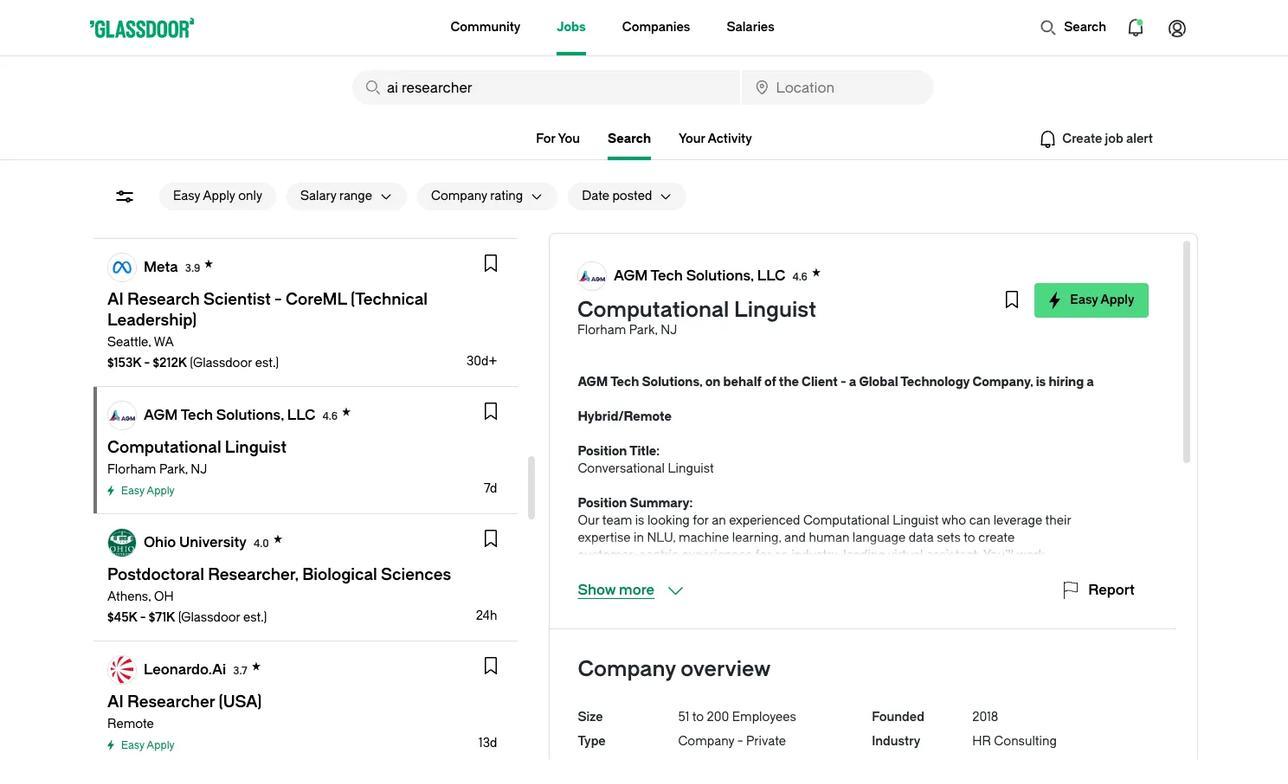 Task type: locate. For each thing, give the bounding box(es) containing it.
the inside models and data sets in the conversational ai space. the candidate will be expected to flex from being strategic to tactical, creative to analytical, and easily navigate across
[[717, 652, 735, 667]]

solutions, left on
[[642, 375, 703, 390]]

1 horizontal spatial sets
[[937, 531, 961, 545]]

for left our
[[1079, 583, 1095, 597]]

0 horizontal spatial ai
[[740, 704, 753, 719]]

linguist up 'virtual'
[[893, 513, 939, 528]]

1 horizontal spatial for
[[755, 548, 771, 563]]

ohio university logo image
[[108, 529, 136, 557]]

flex
[[578, 669, 598, 684]]

0 horizontal spatial linguist
[[668, 461, 714, 476]]

agm up hybrid/remote
[[578, 375, 608, 390]]

to
[[964, 531, 975, 545], [776, 583, 788, 597], [1061, 652, 1072, 667], [720, 669, 732, 684], [831, 669, 843, 684], [692, 710, 704, 725]]

nlu,
[[647, 531, 676, 545]]

4.0
[[254, 537, 269, 549]]

language
[[853, 531, 906, 545]]

0 horizontal spatial computational
[[578, 298, 730, 322]]

est.) inside athens, oh $45k - $71k (glassdoor est.)
[[243, 610, 267, 625]]

Search keyword field
[[352, 70, 740, 105]]

linguist up summary:
[[668, 461, 714, 476]]

developers,
[[578, 583, 644, 597]]

0 horizontal spatial park,
[[159, 462, 188, 477]]

0 horizontal spatial florham
[[107, 462, 156, 477]]

tech for rightmost agm tech solutions, llc logo
[[651, 267, 683, 284]]

1 horizontal spatial florham
[[578, 323, 627, 338]]

0 horizontal spatial nj
[[191, 462, 207, 477]]

0 horizontal spatial data
[[648, 652, 674, 667]]

51 to 200 employees
[[678, 710, 796, 725]]

florham inside computational linguist florham park, nj
[[578, 323, 627, 338]]

1 vertical spatial for
[[755, 548, 771, 563]]

hr consulting
[[972, 734, 1057, 749]]

easily
[[930, 669, 963, 684]]

0 horizontal spatial a
[[849, 375, 856, 390]]

Search location field
[[742, 70, 934, 105]]

1 vertical spatial easy apply
[[121, 485, 175, 497]]

0 horizontal spatial none field
[[352, 70, 740, 105]]

0 vertical spatial experiences
[[682, 548, 752, 563]]

conversational
[[637, 565, 721, 580], [903, 583, 988, 597], [738, 652, 823, 667], [653, 704, 738, 719]]

1 vertical spatial in
[[703, 652, 714, 667]]

an down learning, in the bottom of the page
[[774, 548, 789, 563]]

ai inside our team is looking for an experienced computational linguist who can leverage their expertise in nlu, machine learning, and human language data sets to create customer-centric experiences for an industry-leading virtual assistant. you'll work alongside conversational designers, researchers, product managers, data analysts, developers, and business partners to design high impact conversational ai experiences for our customers.
[[991, 583, 1003, 597]]

1 vertical spatial experiences
[[1006, 583, 1076, 597]]

easy apply inside button
[[1071, 293, 1135, 307]]

customer-
[[578, 548, 639, 563]]

1 vertical spatial an
[[774, 548, 789, 563]]

- inside athens, oh $45k - $71k (glassdoor est.)
[[140, 610, 146, 625]]

in up strategic at the right of the page
[[703, 652, 714, 667]]

company - private
[[678, 734, 786, 749]]

2 horizontal spatial company
[[678, 734, 734, 749]]

0 vertical spatial for
[[693, 513, 709, 528]]

sets
[[937, 531, 961, 545], [677, 652, 700, 667]]

salaries
[[727, 20, 775, 35]]

university
[[179, 534, 247, 550]]

data down you'll
[[972, 565, 997, 580]]

date posted
[[582, 189, 652, 203]]

experiences down analysts,
[[1006, 583, 1076, 597]]

your activity
[[679, 132, 752, 146]]

salary range
[[300, 189, 372, 203]]

(glassdoor
[[190, 356, 252, 371], [178, 610, 240, 625]]

1 horizontal spatial a
[[1087, 375, 1094, 390]]

0 vertical spatial easy apply
[[1071, 293, 1135, 307]]

2 none field from the left
[[742, 70, 934, 105]]

you'll
[[983, 548, 1014, 563]]

in left nlu,
[[634, 531, 644, 545]]

open filter menu image
[[114, 186, 135, 207]]

(glassdoor right $212k
[[190, 356, 252, 371]]

tech up hybrid/remote
[[610, 375, 639, 390]]

2 horizontal spatial data
[[972, 565, 997, 580]]

1 vertical spatial park,
[[159, 462, 188, 477]]

agm tech solutions, llc for agm tech solutions, llc logo to the left
[[144, 406, 316, 423]]

on
[[705, 375, 721, 390]]

for down learning, in the bottom of the page
[[755, 548, 771, 563]]

2 vertical spatial linguist
[[893, 513, 939, 528]]

easy
[[173, 189, 200, 203], [1071, 293, 1099, 307], [121, 485, 144, 497], [121, 739, 144, 751]]

activity
[[708, 132, 752, 146]]

0 horizontal spatial an
[[712, 513, 726, 528]]

1 horizontal spatial park,
[[630, 323, 658, 338]]

1 position from the top
[[578, 444, 627, 459]]

1 horizontal spatial search
[[1064, 20, 1106, 35]]

seattle,
[[107, 335, 151, 350]]

oh
[[154, 590, 174, 604]]

1 horizontal spatial data
[[909, 531, 934, 545]]

- inside seattle, wa $153k - $212k (glassdoor est.)
[[144, 356, 150, 371]]

sets inside models and data sets in the conversational ai space. the candidate will be expected to flex from being strategic to tactical, creative to analytical, and easily navigate across
[[677, 652, 700, 667]]

2 horizontal spatial tech
[[651, 267, 683, 284]]

0 vertical spatial search
[[1064, 20, 1106, 35]]

the right the of
[[779, 375, 799, 390]]

is down "position summary:"
[[635, 513, 644, 528]]

1 horizontal spatial agm tech solutions, llc
[[614, 267, 786, 284]]

easy down remote
[[121, 739, 144, 751]]

1 horizontal spatial none field
[[742, 70, 934, 105]]

est.) inside seattle, wa $153k - $212k (glassdoor est.)
[[255, 356, 279, 371]]

to left tactical,
[[720, 669, 732, 684]]

park,
[[630, 323, 658, 338], [159, 462, 188, 477]]

company left rating
[[431, 189, 487, 203]]

computational inside our team is looking for an experienced computational linguist who can leverage their expertise in nlu, machine learning, and human language data sets to create customer-centric experiences for an industry-leading virtual assistant. you'll work alongside conversational designers, researchers, product managers, data analysts, developers, and business partners to design high impact conversational ai experiences for our customers.
[[803, 513, 890, 528]]

0 vertical spatial linguist
[[735, 298, 817, 322]]

agm tech solutions, llc down seattle, wa $153k - $212k (glassdoor est.)
[[144, 406, 316, 423]]

(glassdoor right the $71k
[[178, 610, 240, 625]]

1 horizontal spatial is
[[1036, 375, 1046, 390]]

0 vertical spatial llc
[[758, 267, 786, 284]]

position up conversational
[[578, 444, 627, 459]]

0 horizontal spatial for
[[693, 513, 709, 528]]

7d
[[484, 481, 497, 496]]

0 horizontal spatial experiences
[[682, 548, 752, 563]]

in inside models and data sets in the conversational ai space. the candidate will be expected to flex from being strategic to tactical, creative to analytical, and easily navigate across
[[703, 652, 714, 667]]

remote
[[107, 717, 154, 731]]

linguist
[[735, 298, 817, 322], [668, 461, 714, 476], [893, 513, 939, 528]]

1 vertical spatial tech
[[610, 375, 639, 390]]

est.) for ohio university
[[243, 610, 267, 625]]

tactical,
[[735, 669, 780, 684]]

2 horizontal spatial ai
[[991, 583, 1003, 597]]

0 vertical spatial agm
[[614, 267, 648, 284]]

0 vertical spatial computational
[[578, 298, 730, 322]]

search link
[[608, 132, 651, 160]]

0 vertical spatial position
[[578, 444, 627, 459]]

sets up assistant.
[[937, 531, 961, 545]]

company down 200
[[678, 734, 734, 749]]

2 position from the top
[[578, 496, 627, 511]]

- left the $71k
[[140, 610, 146, 625]]

agm tech solutions, llc up computational linguist florham park, nj
[[614, 267, 786, 284]]

$71k
[[149, 610, 175, 625]]

company inside dropdown button
[[431, 189, 487, 203]]

data up being
[[648, 652, 674, 667]]

0 vertical spatial in
[[634, 531, 644, 545]]

agm tech solutions, llc logo image
[[579, 262, 606, 290], [108, 402, 136, 429]]

position summary:
[[578, 496, 693, 511]]

1 horizontal spatial tech
[[610, 375, 639, 390]]

2 vertical spatial easy apply
[[121, 739, 175, 751]]

1 vertical spatial agm tech solutions, llc logo image
[[108, 402, 136, 429]]

1 vertical spatial solutions,
[[642, 375, 703, 390]]

1 vertical spatial the
[[717, 652, 735, 667]]

experiences down machine
[[682, 548, 752, 563]]

1 vertical spatial search
[[608, 132, 651, 146]]

partners
[[725, 583, 773, 597]]

computational inside computational linguist florham park, nj
[[578, 298, 730, 322]]

ai left space.
[[825, 652, 838, 667]]

machine
[[679, 531, 729, 545]]

working
[[578, 704, 623, 719]]

agm tech solutions, llc logo image down date
[[579, 262, 606, 290]]

for you
[[536, 132, 580, 146]]

company overview
[[578, 657, 771, 681]]

agm tech solutions, llc
[[614, 267, 786, 284], [144, 406, 316, 423]]

0 vertical spatial (glassdoor
[[190, 356, 252, 371]]

(glassdoor inside seattle, wa $153k - $212k (glassdoor est.)
[[190, 356, 252, 371]]

agm down $212k
[[144, 406, 178, 423]]

a left global at the right of page
[[849, 375, 856, 390]]

company up with
[[578, 657, 676, 681]]

3.9
[[185, 262, 200, 274]]

0 horizontal spatial agm tech solutions, llc logo image
[[108, 402, 136, 429]]

1 horizontal spatial computational
[[803, 513, 890, 528]]

solutions, up computational linguist florham park, nj
[[687, 267, 754, 284]]

0 horizontal spatial in
[[634, 531, 644, 545]]

conversational up business
[[637, 565, 721, 580]]

business
[[671, 583, 722, 597]]

data up 'virtual'
[[909, 531, 934, 545]]

position up our
[[578, 496, 627, 511]]

- right 'client'
[[841, 375, 846, 390]]

experiences
[[682, 548, 752, 563], [1006, 583, 1076, 597]]

2 a from the left
[[1087, 375, 1094, 390]]

0 horizontal spatial sets
[[677, 652, 700, 667]]

0 vertical spatial agm tech solutions, llc
[[614, 267, 786, 284]]

conversational down managers,
[[903, 583, 988, 597]]

computational
[[578, 298, 730, 322], [803, 513, 890, 528]]

an up machine
[[712, 513, 726, 528]]

0 vertical spatial the
[[779, 375, 799, 390]]

0 vertical spatial est.)
[[255, 356, 279, 371]]

report button
[[1061, 580, 1135, 601]]

position
[[578, 444, 627, 459], [578, 496, 627, 511]]

experienced
[[729, 513, 800, 528]]

company for company rating
[[431, 189, 487, 203]]

our
[[578, 513, 599, 528]]

1 vertical spatial (glassdoor
[[178, 610, 240, 625]]

(glassdoor inside athens, oh $45k - $71k (glassdoor est.)
[[178, 610, 240, 625]]

1 vertical spatial linguist
[[668, 461, 714, 476]]

1 horizontal spatial experiences
[[1006, 583, 1076, 597]]

0 vertical spatial nj
[[661, 323, 678, 338]]

est.) for meta
[[255, 356, 279, 371]]

3.7
[[233, 664, 247, 677]]

1 vertical spatial is
[[635, 513, 644, 528]]

customers.
[[578, 600, 643, 615]]

creative
[[782, 669, 828, 684]]

agm tech solutions, llc logo image down $153k
[[108, 402, 136, 429]]

0 horizontal spatial company
[[431, 189, 487, 203]]

agm
[[614, 267, 648, 284], [578, 375, 608, 390], [144, 406, 178, 423]]

meta logo image
[[108, 254, 136, 281]]

your activity link
[[679, 132, 752, 146]]

0 horizontal spatial agm
[[144, 406, 178, 423]]

a
[[849, 375, 856, 390], [1087, 375, 1094, 390]]

1 vertical spatial ai
[[825, 652, 838, 667]]

conversational inside models and data sets in the conversational ai space. the candidate will be expected to flex from being strategic to tactical, creative to analytical, and easily navigate across
[[738, 652, 823, 667]]

company rating button
[[417, 183, 523, 210]]

high
[[832, 583, 857, 597]]

0 horizontal spatial is
[[635, 513, 644, 528]]

florham
[[578, 323, 627, 338], [107, 462, 156, 477]]

easy apply only button
[[159, 183, 276, 210]]

leonardo.ai logo image
[[108, 656, 136, 684]]

ai inside models and data sets in the conversational ai space. the candidate will be expected to flex from being strategic to tactical, creative to analytical, and easily navigate across
[[825, 652, 838, 667]]

data inside models and data sets in the conversational ai space. the candidate will be expected to flex from being strategic to tactical, creative to analytical, and easily navigate across
[[648, 652, 674, 667]]

- right $153k
[[144, 356, 150, 371]]

agm up computational linguist florham park, nj
[[614, 267, 648, 284]]

0 vertical spatial data
[[909, 531, 934, 545]]

0 vertical spatial sets
[[937, 531, 961, 545]]

company
[[431, 189, 487, 203], [578, 657, 676, 681], [678, 734, 734, 749]]

1 vertical spatial florham
[[107, 462, 156, 477]]

1 vertical spatial agm
[[578, 375, 608, 390]]

1 horizontal spatial ai
[[825, 652, 838, 667]]

athens, oh $45k - $71k (glassdoor est.)
[[107, 590, 267, 625]]

2 horizontal spatial agm
[[614, 267, 648, 284]]

0 vertical spatial park,
[[630, 323, 658, 338]]

0 vertical spatial company
[[431, 189, 487, 203]]

ai down analysts,
[[991, 583, 1003, 597]]

position inside position title: conversational linguist
[[578, 444, 627, 459]]

in inside our team is looking for an experienced computational linguist who can leverage their expertise in nlu, machine learning, and human language data sets to create customer-centric experiences for an industry-leading virtual assistant. you'll work alongside conversational designers, researchers, product managers, data analysts, developers, and business partners to design high impact conversational ai experiences for our customers.
[[634, 531, 644, 545]]

agm tech solutions, llc for rightmost agm tech solutions, llc logo
[[614, 267, 786, 284]]

nj
[[661, 323, 678, 338], [191, 462, 207, 477]]

linguist inside position title: conversational linguist
[[668, 461, 714, 476]]

1 horizontal spatial linguist
[[735, 298, 817, 322]]

solutions, down seattle, wa $153k - $212k (glassdoor est.)
[[216, 406, 284, 423]]

None field
[[352, 70, 740, 105], [742, 70, 934, 105]]

ai right 200
[[740, 704, 753, 719]]

wa
[[154, 335, 174, 350]]

0 vertical spatial florham
[[578, 323, 627, 338]]

2 vertical spatial data
[[648, 652, 674, 667]]

0 horizontal spatial tech
[[181, 406, 213, 423]]

tech for agm tech solutions, llc logo to the left
[[181, 406, 213, 423]]

0 horizontal spatial llc
[[287, 406, 316, 423]]

tech up computational linguist florham park, nj
[[651, 267, 683, 284]]

easy apply
[[1071, 293, 1135, 307], [121, 485, 175, 497], [121, 739, 175, 751]]

1 horizontal spatial 4.6
[[793, 271, 808, 283]]

sets up strategic at the right of the page
[[677, 652, 700, 667]]

is inside our team is looking for an experienced computational linguist who can leverage their expertise in nlu, machine learning, and human language data sets to create customer-centric experiences for an industry-leading virtual assistant. you'll work alongside conversational designers, researchers, product managers, data analysts, developers, and business partners to design high impact conversational ai experiences for our customers.
[[635, 513, 644, 528]]

1 vertical spatial 4.6
[[323, 410, 338, 422]]

the up tactical,
[[717, 652, 735, 667]]

posted
[[612, 189, 652, 203]]

tech down $212k
[[181, 406, 213, 423]]

1 horizontal spatial an
[[774, 548, 789, 563]]

0 vertical spatial tech
[[651, 267, 683, 284]]

linguist up the of
[[735, 298, 817, 322]]

1 horizontal spatial nj
[[661, 323, 678, 338]]

conversational up tactical,
[[738, 652, 823, 667]]

strategic
[[667, 669, 717, 684]]

1 horizontal spatial llc
[[758, 267, 786, 284]]

work
[[1017, 548, 1045, 563]]

jobs link
[[557, 0, 586, 55]]

1 vertical spatial sets
[[677, 652, 700, 667]]

industry
[[872, 734, 920, 749]]

search
[[1064, 20, 1106, 35], [608, 132, 651, 146]]

easy apply for agm tech solutions, llc
[[121, 485, 175, 497]]

13d
[[479, 736, 497, 751]]

candidate
[[906, 652, 963, 667]]

1 horizontal spatial agm
[[578, 375, 608, 390]]

search button
[[1031, 10, 1115, 45]]

overview
[[681, 657, 771, 681]]

is left hiring on the right of the page
[[1036, 375, 1046, 390]]

a right hiring on the right of the page
[[1087, 375, 1094, 390]]

1 vertical spatial agm tech solutions, llc
[[144, 406, 316, 423]]

1 horizontal spatial agm tech solutions, llc logo image
[[579, 262, 606, 290]]

alongside
[[578, 565, 634, 580]]

1 none field from the left
[[352, 70, 740, 105]]

park, inside computational linguist florham park, nj
[[630, 323, 658, 338]]

report
[[1088, 582, 1135, 598]]

jobs
[[557, 20, 586, 35]]

for up machine
[[693, 513, 709, 528]]

2 vertical spatial company
[[678, 734, 734, 749]]



Task type: describe. For each thing, give the bounding box(es) containing it.
title:
[[629, 444, 660, 459]]

51
[[678, 710, 689, 725]]

sets inside our team is looking for an experienced computational linguist who can leverage their expertise in nlu, machine learning, and human language data sets to create customer-centric experiences for an industry-leading virtual assistant. you'll work alongside conversational designers, researchers, product managers, data analysts, developers, and business partners to design high impact conversational ai experiences for our customers.
[[937, 531, 961, 545]]

to right '51'
[[692, 710, 704, 725]]

and up industry-
[[784, 531, 806, 545]]

companies
[[622, 20, 690, 35]]

date
[[582, 189, 609, 203]]

only
[[238, 189, 262, 203]]

expected
[[1004, 652, 1058, 667]]

analytical,
[[846, 669, 903, 684]]

global
[[859, 375, 898, 390]]

learning,
[[732, 531, 781, 545]]

hiring
[[1049, 375, 1084, 390]]

position for position title: conversational linguist
[[578, 444, 627, 459]]

for
[[536, 132, 556, 146]]

founded
[[872, 710, 924, 725]]

meta
[[144, 258, 178, 275]]

0 vertical spatial solutions,
[[687, 267, 754, 284]]

salary range button
[[287, 183, 372, 210]]

navigate
[[966, 669, 1014, 684]]

space.
[[841, 652, 878, 667]]

seattle, wa $153k - $212k (glassdoor est.)
[[107, 335, 279, 371]]

$212k
[[153, 356, 187, 371]]

(glassdoor for meta
[[190, 356, 252, 371]]

researchers,
[[786, 565, 857, 580]]

designers,
[[724, 565, 783, 580]]

$153k
[[107, 356, 141, 371]]

more
[[619, 582, 655, 598]]

watson,
[[922, 704, 968, 719]]

2018
[[972, 710, 998, 725]]

1 vertical spatial data
[[972, 565, 997, 580]]

1 vertical spatial nj
[[191, 462, 207, 477]]

none field 'search location'
[[742, 70, 934, 105]]

2 vertical spatial solutions,
[[216, 406, 284, 423]]

for you link
[[536, 132, 580, 146]]

managers,
[[908, 565, 969, 580]]

models
[[578, 652, 621, 667]]

create
[[978, 531, 1015, 545]]

can
[[969, 513, 990, 528]]

1 horizontal spatial the
[[779, 375, 799, 390]]

to down can
[[964, 531, 975, 545]]

community link
[[451, 0, 521, 55]]

(dialogflow,
[[814, 704, 882, 719]]

leverage
[[993, 513, 1042, 528]]

date posted button
[[568, 183, 652, 210]]

behalf
[[723, 375, 762, 390]]

your
[[679, 132, 705, 146]]

position title: conversational linguist
[[578, 444, 714, 476]]

across
[[1017, 669, 1056, 684]]

and up being
[[624, 652, 645, 667]]

computational linguist florham park, nj
[[578, 298, 817, 338]]

salaries link
[[727, 0, 775, 55]]

0 vertical spatial is
[[1036, 375, 1046, 390]]

easy up hiring on the right of the page
[[1071, 293, 1099, 307]]

salary
[[300, 189, 336, 203]]

range
[[339, 189, 372, 203]]

agm tech solutions, on behalf of the client - a global technology company, is hiring a
[[578, 375, 1094, 390]]

hybrid/remote
[[578, 409, 672, 424]]

leading
[[843, 548, 885, 563]]

from
[[601, 669, 629, 684]]

company,
[[973, 375, 1033, 390]]

company for company overview
[[578, 657, 676, 681]]

who
[[942, 513, 966, 528]]

virtual
[[888, 548, 923, 563]]

ohio
[[144, 534, 176, 550]]

2 vertical spatial agm
[[144, 406, 178, 423]]

conversational
[[578, 461, 665, 476]]

their
[[1045, 513, 1071, 528]]

impact
[[860, 583, 900, 597]]

consulting
[[994, 734, 1057, 749]]

being
[[632, 669, 664, 684]]

show more
[[578, 582, 655, 598]]

platforms
[[756, 704, 811, 719]]

florham park, nj
[[107, 462, 207, 477]]

search inside search button
[[1064, 20, 1106, 35]]

etc.)
[[971, 704, 995, 719]]

linguist inside our team is looking for an experienced computational linguist who can leverage their expertise in nlu, machine learning, and human language data sets to create customer-centric experiences for an industry-leading virtual assistant. you'll work alongside conversational designers, researchers, product managers, data analysts, developers, and business partners to design high impact conversational ai experiences for our customers.
[[893, 513, 939, 528]]

- down 51 to 200 employees
[[737, 734, 743, 749]]

linguist inside computational linguist florham park, nj
[[735, 298, 817, 322]]

athens,
[[107, 590, 151, 604]]

to down space.
[[831, 669, 843, 684]]

2 vertical spatial ai
[[740, 704, 753, 719]]

nj inside computational linguist florham park, nj
[[661, 323, 678, 338]]

and down the candidate at the bottom of the page
[[906, 669, 927, 684]]

conversational down strategic at the right of the page
[[653, 704, 738, 719]]

position for position summary:
[[578, 496, 627, 511]]

to right expected
[[1061, 652, 1072, 667]]

(glassdoor for ohio university
[[178, 610, 240, 625]]

0 horizontal spatial search
[[608, 132, 651, 146]]

and down centric
[[647, 583, 668, 597]]

1 a from the left
[[849, 375, 856, 390]]

looking
[[647, 513, 690, 528]]

easy down florham park, nj
[[121, 485, 144, 497]]

private
[[746, 734, 786, 749]]

will
[[966, 652, 984, 667]]

easy apply for leonardo.ai
[[121, 739, 175, 751]]

summary:
[[630, 496, 693, 511]]

0 horizontal spatial 4.6
[[323, 410, 338, 422]]

200
[[707, 710, 729, 725]]

show more button
[[578, 580, 686, 601]]

industry-
[[792, 548, 843, 563]]

product
[[860, 565, 905, 580]]

you
[[558, 132, 580, 146]]

design
[[791, 583, 829, 597]]

2 vertical spatial for
[[1079, 583, 1095, 597]]

analysts,
[[1000, 565, 1050, 580]]

company for company - private
[[678, 734, 734, 749]]

our
[[1098, 583, 1117, 597]]

hr
[[972, 734, 991, 749]]

company rating
[[431, 189, 523, 203]]

0 vertical spatial an
[[712, 513, 726, 528]]

to left design
[[776, 583, 788, 597]]

none field search keyword
[[352, 70, 740, 105]]

our team is looking for an experienced computational linguist who can leverage their expertise in nlu, machine learning, and human language data sets to create customer-centric experiences for an industry-leading virtual assistant. you'll work alongside conversational designers, researchers, product managers, data analysts, developers, and business partners to design high impact conversational ai experiences for our customers.
[[578, 513, 1117, 615]]

1 vertical spatial llc
[[287, 406, 316, 423]]

leonardo.ai
[[144, 661, 226, 677]]

easy right 'open filter menu' icon
[[173, 189, 200, 203]]



Task type: vqa. For each thing, say whether or not it's contained in the screenshot.
evolve,
no



